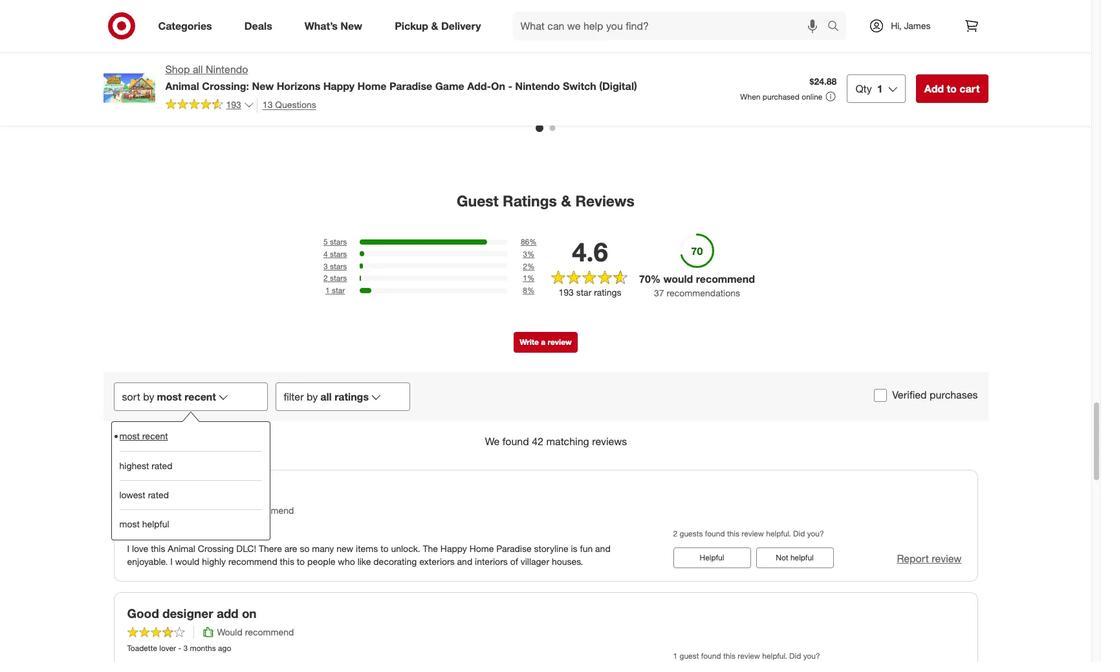 Task type: describe. For each thing, give the bounding box(es) containing it.
bundle
[[281, 80, 310, 91]]

months
[[190, 644, 216, 653]]

add to cart button
[[916, 74, 989, 103]]

this down are
[[280, 556, 294, 567]]

reviews
[[576, 192, 635, 210]]

when
[[741, 92, 761, 102]]

helpful for most helpful
[[142, 518, 169, 529]]

horizons inside the 'shop all nintendo animal crossing: new horizons happy home paradise game add-on - nintendo switch (digital)'
[[277, 80, 321, 92]]

7 for steelseries arctis nova 7 wireless gaming headset for pc
[[1001, 58, 1006, 69]]

good
[[127, 606, 159, 621]]

gaming inside corsair hs35 stereo wired gaming headset for xbox one/playstation 4/nintendo switch/pc
[[401, 79, 433, 90]]

recommend inside i love this animal crossing dlc! there are so many new items to unlock. the happy home paradise storyline is fun and enjoyable. i would highly recommend this to people who like decorating exteriors and interiors of villager houses.
[[228, 556, 278, 567]]

for for steelseries arctis nova 7 wireless gaming headset for pc
[[903, 80, 914, 91]]

shop
[[165, 63, 190, 76]]

animal for crossing
[[168, 543, 195, 554]]

13
[[263, 99, 273, 110]]

$34.99
[[375, 46, 402, 57]]

game
[[435, 80, 465, 92]]

% for 2
[[528, 261, 535, 271]]

online
[[802, 92, 823, 102]]

$99.99 steelseries arctis 1 wireless gaming headset - black
[[639, 46, 744, 91]]

0 vertical spatial and
[[596, 543, 611, 554]]

categories
[[158, 19, 212, 32]]

would inside 70 % would recommend 37 recommendations
[[664, 273, 694, 286]]

steelseries arctis nova 7 wireless gaming headset for pc image
[[903, 0, 1010, 39]]

found for 2
[[705, 529, 725, 539]]

most for most helpful
[[119, 518, 140, 529]]

when purchased online
[[741, 92, 823, 102]]

baby
[[507, 58, 528, 69]]

8 %
[[523, 286, 535, 295]]

all inside the 'shop all nintendo animal crossing: new horizons happy home paradise game add-on - nintendo switch (digital)'
[[193, 63, 203, 76]]

0 vertical spatial ratings
[[594, 287, 622, 298]]

found for 1
[[702, 651, 722, 661]]

good designer add on
[[127, 606, 257, 621]]

there
[[259, 543, 282, 554]]

stars for 5 stars
[[330, 237, 347, 247]]

2 horizontal spatial new
[[341, 19, 363, 32]]

recommend inside 70 % would recommend 37 recommendations
[[696, 273, 755, 286]]

1 horizontal spatial &
[[561, 192, 572, 210]]

helpful. for 2 guests found this review helpful. did you?
[[767, 529, 792, 539]]

1 horizontal spatial all
[[321, 390, 332, 403]]

pickup & delivery
[[395, 19, 481, 32]]

lite
[[313, 58, 328, 69]]

paradise inside the 'shop all nintendo animal crossing: new horizons happy home paradise game add-on - nintendo switch (digital)'
[[390, 80, 433, 92]]

would for buy
[[217, 505, 243, 516]]

2 for %
[[523, 261, 528, 271]]

0 horizontal spatial to
[[297, 556, 305, 567]]

pc
[[917, 80, 929, 91]]

3 for 3 %
[[523, 249, 528, 259]]

sort by most recent
[[122, 390, 216, 403]]

recommend up there at the bottom of the page
[[245, 505, 294, 516]]

wireless for steelseries arctis nova 7 wireless gaming headset for pc
[[903, 69, 938, 80]]

sponsored inside '$29.99 baby shark: sing & swim party - nintendo switch sponsored'
[[507, 80, 546, 90]]

helpful button
[[674, 547, 751, 568]]

i love this animal crossing dlc! there are so many new items to unlock. the happy home paradise storyline is fun and enjoyable. i would highly recommend this to people who like decorating exteriors and interiors of villager houses.
[[127, 543, 611, 567]]

we
[[485, 435, 500, 448]]

3 stars
[[324, 261, 347, 271]]

is
[[571, 543, 578, 554]]

arctis for $99.99 steelseries arctis 1 wireless gaming headset - black
[[688, 58, 711, 69]]

image of animal crossing: new horizons happy home paradise game add-on - nintendo switch (digital) image
[[103, 62, 155, 114]]

review inside button
[[932, 552, 962, 565]]

like
[[358, 556, 371, 567]]

1 horizontal spatial to
[[381, 543, 389, 554]]

nova for steelseries arctis nova 7 wireless gaming headset for playstation 5
[[846, 58, 866, 69]]

horizons inside $199.99 nintendo switch lite - animal crossing: new horizons bundle - isabelle's aloha edition
[[243, 80, 279, 91]]

pickup
[[395, 19, 429, 32]]

2 stars
[[324, 273, 347, 283]]

sponsored up 4/nintendo
[[375, 90, 413, 100]]

most recent
[[119, 431, 168, 442]]

arctis for $179.99 steelseries arctis nova 7 wireless gaming headset for pc sponsored
[[952, 58, 975, 69]]

shark:
[[531, 58, 557, 69]]

stereo
[[443, 67, 469, 78]]

verified
[[893, 389, 927, 402]]

questions
[[275, 99, 316, 110]]

0 horizontal spatial 5
[[324, 237, 328, 247]]

who
[[338, 556, 355, 567]]

0 horizontal spatial 3
[[184, 644, 188, 653]]

2 vertical spatial 2
[[674, 529, 678, 539]]

most helpful
[[119, 518, 169, 529]]

guest ratings & reviews
[[457, 192, 635, 210]]

what's new link
[[294, 12, 379, 40]]

party
[[507, 69, 529, 80]]

categories link
[[147, 12, 228, 40]]

0 horizontal spatial recent
[[142, 431, 168, 442]]

shop all nintendo animal crossing: new horizons happy home paradise game add-on - nintendo switch (digital)
[[165, 63, 638, 92]]

by for sort by
[[143, 390, 154, 403]]

most for most recent
[[119, 431, 140, 442]]

lowest rated link
[[119, 480, 262, 509]]

sponsored inside "$179.99 steelseries arctis nova 7 wireless gaming headset for pc sponsored"
[[903, 92, 942, 101]]

are
[[285, 543, 297, 554]]

did for 2 guests found this review helpful. did you?
[[794, 529, 806, 539]]

8
[[523, 286, 528, 295]]

1 vertical spatial ratings
[[335, 390, 369, 403]]

review right guest
[[738, 651, 761, 661]]

0 vertical spatial most
[[157, 390, 182, 403]]

for inside corsair hs35 stereo wired gaming headset for xbox one/playstation 4/nintendo switch/pc
[[375, 90, 386, 101]]

fun
[[580, 543, 593, 554]]

headset inside $179.99 steelseries arctis nova 7 wireless gaming headset for playstation 5 sponsored
[[842, 69, 876, 80]]

sponsored down $44.99 sale
[[111, 90, 149, 100]]

steelseries for $179.99 steelseries arctis nova 7 wireless gaming headset for playstation 5 sponsored
[[771, 58, 817, 69]]

qty 1
[[856, 82, 883, 95]]

new
[[337, 543, 354, 554]]

$179.99 for steelseries arctis nova 7 wireless gaming headset for pc
[[903, 46, 936, 57]]

switch inside $199.99 nintendo switch lite - animal crossing: new horizons bundle - isabelle's aloha edition
[[283, 58, 310, 69]]

$179.99 steelseries arctis nova 7 wireless gaming headset for playstation 5 sponsored
[[771, 46, 876, 101]]

42
[[532, 435, 544, 448]]

2 guests found this review helpful. did you?
[[674, 529, 824, 539]]

nintendo switch lite - animal crossing: new horizons bundle - isabelle's aloha edition image
[[243, 0, 349, 39]]

add
[[925, 82, 945, 95]]

sponsored inside $179.99 steelseries arctis nova 7 wireless gaming headset for playstation 5 sponsored
[[771, 92, 810, 101]]

write
[[520, 337, 539, 347]]

star for 193
[[577, 287, 592, 298]]

guests
[[680, 529, 703, 539]]

$44.99 sale
[[111, 46, 165, 67]]

193 link
[[165, 98, 254, 113]]

you? for 1 guest found this review helpful. did you?
[[804, 651, 821, 661]]

1 right qty in the right of the page
[[878, 82, 883, 95]]

this right guest
[[724, 651, 736, 661]]

$179.99 steelseries arctis nova 7 wireless gaming headset for pc sponsored
[[903, 46, 1008, 101]]

report review
[[898, 552, 962, 565]]

193 star ratings
[[559, 287, 622, 298]]

86 %
[[521, 237, 537, 247]]

lowest
[[119, 489, 146, 500]]

rated for lowest rated
[[148, 489, 169, 500]]

add-
[[467, 80, 491, 92]]

cart
[[960, 82, 980, 95]]

would for add
[[217, 627, 243, 638]]

filter by all ratings
[[284, 390, 369, 403]]

% for 70
[[651, 273, 661, 286]]

4.6
[[572, 236, 608, 268]]

on
[[491, 80, 506, 92]]

What can we help you find? suggestions appear below search field
[[513, 12, 831, 40]]

193 for 193
[[226, 99, 241, 110]]

add to cart
[[925, 82, 980, 95]]

happy inside the 'shop all nintendo animal crossing: new horizons happy home paradise game add-on - nintendo switch (digital)'
[[323, 80, 355, 92]]

review up helpful button
[[742, 529, 764, 539]]

0 vertical spatial i
[[127, 543, 130, 554]]

- right lover
[[178, 644, 181, 653]]

70
[[640, 273, 651, 286]]

2 %
[[523, 261, 535, 271]]

$29.99
[[507, 46, 534, 57]]

verified purchases
[[893, 389, 978, 402]]

isabelle's
[[243, 92, 281, 103]]

helpful. for 1 guest found this review helpful. did you?
[[763, 651, 788, 661]]

new inside $199.99 nintendo switch lite - animal crossing: new horizons bundle - isabelle's aloha edition
[[314, 69, 332, 80]]

storyline
[[534, 543, 569, 554]]

this up helpful button
[[728, 529, 740, 539]]

1 for 1 star
[[326, 286, 330, 295]]

purchased
[[763, 92, 800, 102]]

guest
[[680, 651, 699, 661]]

not
[[776, 553, 789, 562]]

add
[[217, 606, 239, 621]]

1 for 1 %
[[523, 273, 528, 283]]

$29.99 baby shark: sing & swim party - nintendo switch sponsored
[[507, 46, 610, 90]]

home inside the 'shop all nintendo animal crossing: new horizons happy home paradise game add-on - nintendo switch (digital)'
[[358, 80, 387, 92]]

steelseries arctis 1 wireless gaming headset - black image
[[639, 0, 745, 39]]

items
[[356, 543, 378, 554]]

0 vertical spatial recent
[[185, 390, 216, 403]]

1 inside $99.99 steelseries arctis 1 wireless gaming headset - black
[[713, 58, 718, 69]]

on
[[242, 606, 257, 621]]



Task type: vqa. For each thing, say whether or not it's contained in the screenshot.
5 Stars
yes



Task type: locate. For each thing, give the bounding box(es) containing it.
sponsored down pc at right top
[[903, 92, 942, 101]]

write a review
[[520, 337, 572, 347]]

2 horizontal spatial steelseries
[[903, 58, 949, 69]]

ago
[[218, 644, 231, 653]]

did for 1 guest found this review helpful. did you?
[[790, 651, 802, 661]]

0 vertical spatial 5
[[833, 80, 838, 91]]

sponsored
[[507, 80, 546, 90], [111, 90, 149, 100], [375, 90, 413, 100], [243, 92, 281, 101], [771, 92, 810, 101], [903, 92, 942, 101]]

1 horizontal spatial 2
[[523, 261, 528, 271]]

4/nintendo
[[375, 101, 420, 112]]

- left black
[[639, 80, 643, 91]]

recommend down the on on the left of the page
[[245, 627, 294, 638]]

steelseries up the playstation
[[771, 58, 817, 69]]

7 up qty 1
[[869, 58, 874, 69]]

0 vertical spatial 3
[[523, 249, 528, 259]]

7 inside $179.99 steelseries arctis nova 7 wireless gaming headset for playstation 5 sponsored
[[869, 58, 874, 69]]

arctis down steelseries arctis 1 wireless gaming headset - black 'image'
[[688, 58, 711, 69]]

helpful up love
[[142, 518, 169, 529]]

1 up 8
[[523, 273, 528, 283]]

switch inside '$29.99 baby shark: sing & swim party - nintendo switch sponsored'
[[577, 69, 604, 80]]

the
[[423, 543, 438, 554]]

0 horizontal spatial and
[[457, 556, 473, 567]]

black
[[645, 80, 668, 91]]

0 vertical spatial 193
[[226, 99, 241, 110]]

1 by from the left
[[143, 390, 154, 403]]

stars for 4 stars
[[330, 249, 347, 259]]

lover
[[159, 644, 176, 653]]

0 vertical spatial home
[[358, 80, 387, 92]]

sponsored left 'aloha'
[[243, 92, 281, 101]]

193 left isabelle's
[[226, 99, 241, 110]]

would up ago on the left bottom of page
[[217, 627, 243, 638]]

- inside '$29.99 baby shark: sing & swim party - nintendo switch sponsored'
[[531, 69, 535, 80]]

horizons
[[277, 80, 321, 92], [243, 80, 279, 91]]

star for 1
[[332, 286, 345, 295]]

%
[[530, 237, 537, 247], [528, 249, 535, 259], [528, 261, 535, 271], [651, 273, 661, 286], [528, 273, 535, 283], [528, 286, 535, 295]]

would inside i love this animal crossing dlc! there are so many new items to unlock. the happy home paradise storyline is fun and enjoyable. i would highly recommend this to people who like decorating exteriors and interiors of villager houses.
[[175, 556, 200, 567]]

1 down 2 stars
[[326, 286, 330, 295]]

animal down $199.99
[[243, 69, 271, 80]]

crossing: up bundle
[[273, 69, 312, 80]]

1 vertical spatial recent
[[142, 431, 168, 442]]

must
[[139, 483, 168, 498]]

1 vertical spatial would recommend
[[217, 627, 294, 638]]

1 left guest
[[674, 651, 678, 661]]

0 vertical spatial would
[[217, 505, 243, 516]]

0 horizontal spatial wireless
[[639, 69, 673, 80]]

all right shop
[[193, 63, 203, 76]]

this up enjoyable.
[[151, 543, 165, 554]]

0 vertical spatial found
[[503, 435, 529, 448]]

this
[[728, 529, 740, 539], [151, 543, 165, 554], [280, 556, 294, 567], [724, 651, 736, 661]]

0 vertical spatial to
[[947, 82, 957, 95]]

2 nova from the left
[[978, 58, 998, 69]]

0 horizontal spatial crossing:
[[202, 80, 249, 92]]

$179.99 for steelseries arctis nova 7 wireless gaming headset for playstation 5
[[771, 46, 803, 57]]

for left pc at right top
[[903, 80, 914, 91]]

headset inside $99.99 steelseries arctis 1 wireless gaming headset - black
[[710, 69, 744, 80]]

paradise down corsair
[[390, 80, 433, 92]]

sing
[[559, 58, 577, 69]]

sponsored down party
[[507, 80, 546, 90]]

wireless
[[639, 69, 673, 80], [771, 69, 805, 80], [903, 69, 938, 80]]

2 stars from the top
[[330, 249, 347, 259]]

to down so
[[297, 556, 305, 567]]

1 horizontal spatial 193
[[559, 287, 574, 298]]

a must buy
[[127, 483, 194, 498]]

2 steelseries from the left
[[771, 58, 817, 69]]

ratings down 4.6
[[594, 287, 622, 298]]

$179.99 inside $179.99 steelseries arctis nova 7 wireless gaming headset for playstation 5 sponsored
[[771, 46, 803, 57]]

- right lite
[[330, 58, 334, 69]]

0 vertical spatial paradise
[[390, 80, 433, 92]]

write a review button
[[514, 332, 578, 353]]

to right add
[[947, 82, 957, 95]]

hs35
[[418, 67, 440, 78]]

horizons up isabelle's
[[243, 80, 279, 91]]

wireless up pc at right top
[[903, 69, 938, 80]]

filter
[[284, 390, 304, 403]]

2 vertical spatial &
[[561, 192, 572, 210]]

2 horizontal spatial 3
[[523, 249, 528, 259]]

recent up most recent link on the bottom of page
[[185, 390, 216, 403]]

rated inside highest rated link
[[152, 460, 173, 471]]

sale
[[150, 58, 165, 67]]

4 stars from the top
[[330, 273, 347, 283]]

% up 37 on the top right of page
[[651, 273, 661, 286]]

qty
[[856, 82, 872, 95]]

1 vertical spatial 3
[[324, 261, 328, 271]]

aloha
[[283, 92, 306, 103]]

wireless inside $179.99 steelseries arctis nova 7 wireless gaming headset for playstation 5 sponsored
[[771, 69, 805, 80]]

star down 4.6
[[577, 287, 592, 298]]

for inside "$179.99 steelseries arctis nova 7 wireless gaming headset for pc sponsored"
[[903, 80, 914, 91]]

animal inside $199.99 nintendo switch lite - animal crossing: new horizons bundle - isabelle's aloha edition
[[243, 69, 271, 80]]

nova inside "$179.99 steelseries arctis nova 7 wireless gaming headset for pc sponsored"
[[978, 58, 998, 69]]

193 for 193 star ratings
[[559, 287, 574, 298]]

0 horizontal spatial for
[[375, 90, 386, 101]]

2 vertical spatial found
[[702, 651, 722, 661]]

- right party
[[531, 69, 535, 80]]

$199.99 nintendo switch lite - animal crossing: new horizons bundle - isabelle's aloha edition
[[243, 46, 337, 103]]

stars up 2 stars
[[330, 261, 347, 271]]

deals
[[245, 19, 272, 32]]

0 vertical spatial helpful
[[142, 518, 169, 529]]

would
[[217, 505, 243, 516], [217, 627, 243, 638]]

0 horizontal spatial helpful
[[142, 518, 169, 529]]

would up crossing on the left of the page
[[217, 505, 243, 516]]

2 would recommend from the top
[[217, 627, 294, 638]]

0 horizontal spatial star
[[332, 286, 345, 295]]

headset down stereo
[[435, 79, 470, 90]]

0 horizontal spatial new
[[252, 80, 274, 92]]

found
[[503, 435, 529, 448], [705, 529, 725, 539], [702, 651, 722, 661]]

switch inside the 'shop all nintendo animal crossing: new horizons happy home paradise game add-on - nintendo switch (digital)'
[[563, 80, 597, 92]]

recommend down dlc!
[[228, 556, 278, 567]]

arctis inside $99.99 steelseries arctis 1 wireless gaming headset - black
[[688, 58, 711, 69]]

happy down lite
[[323, 80, 355, 92]]

2 wireless from the left
[[771, 69, 805, 80]]

3 arctis from the left
[[952, 58, 975, 69]]

3 down the 86
[[523, 249, 528, 259]]

by right sort
[[143, 390, 154, 403]]

stars up 1 star
[[330, 273, 347, 283]]

nova for steelseries arctis nova 7 wireless gaming headset for pc
[[978, 58, 998, 69]]

wired
[[375, 79, 399, 90]]

new inside the 'shop all nintendo animal crossing: new horizons happy home paradise game add-on - nintendo switch (digital)'
[[252, 80, 274, 92]]

2 vertical spatial to
[[297, 556, 305, 567]]

1 vertical spatial and
[[457, 556, 473, 567]]

animal inside the 'shop all nintendo animal crossing: new horizons happy home paradise game add-on - nintendo switch (digital)'
[[165, 80, 199, 92]]

rated inside lowest rated link
[[148, 489, 169, 500]]

% for 86
[[530, 237, 537, 247]]

0 horizontal spatial paradise
[[390, 80, 433, 92]]

0 vertical spatial rated
[[152, 460, 173, 471]]

helpful for not helpful
[[791, 553, 814, 562]]

- inside the 'shop all nintendo animal crossing: new horizons happy home paradise game add-on - nintendo switch (digital)'
[[508, 80, 513, 92]]

home
[[358, 80, 387, 92], [470, 543, 494, 554]]

paradise up of
[[497, 543, 532, 554]]

2 horizontal spatial wireless
[[903, 69, 938, 80]]

2 horizontal spatial 2
[[674, 529, 678, 539]]

headset
[[710, 69, 744, 80], [842, 69, 876, 80], [974, 69, 1008, 80], [435, 79, 470, 90]]

wireless inside $99.99 steelseries arctis 1 wireless gaming headset - black
[[639, 69, 673, 80]]

% for 1
[[528, 273, 535, 283]]

0 horizontal spatial happy
[[323, 80, 355, 92]]

home up interiors on the bottom left
[[470, 543, 494, 554]]

2 $179.99 from the left
[[903, 46, 936, 57]]

we found 42 matching reviews
[[485, 435, 627, 448]]

1 horizontal spatial ratings
[[594, 287, 622, 298]]

$199.99
[[243, 46, 275, 57]]

would recommend for a must buy
[[217, 505, 294, 516]]

86
[[521, 237, 530, 247]]

1 vertical spatial 5
[[324, 237, 328, 247]]

3 wireless from the left
[[903, 69, 938, 80]]

decorating
[[374, 556, 417, 567]]

4 stars
[[324, 249, 347, 259]]

$99.99
[[639, 46, 666, 57]]

1 horizontal spatial crossing:
[[273, 69, 312, 80]]

gaming inside $99.99 steelseries arctis 1 wireless gaming headset - black
[[676, 69, 708, 80]]

2 down 3 %
[[523, 261, 528, 271]]

pickup & delivery link
[[384, 12, 498, 40]]

playstation
[[785, 80, 830, 91]]

animal down most helpful link
[[168, 543, 195, 554]]

wireless up black
[[639, 69, 673, 80]]

1 %
[[523, 273, 535, 283]]

0 horizontal spatial would
[[175, 556, 200, 567]]

1 horizontal spatial i
[[170, 556, 173, 567]]

$179.99 inside "$179.99 steelseries arctis nova 7 wireless gaming headset for pc sponsored"
[[903, 46, 936, 57]]

0 vertical spatial would recommend
[[217, 505, 294, 516]]

to up the decorating
[[381, 543, 389, 554]]

0 horizontal spatial home
[[358, 80, 387, 92]]

steelseries inside $99.99 steelseries arctis 1 wireless gaming headset - black
[[639, 58, 685, 69]]

nintendo inside '$29.99 baby shark: sing & swim party - nintendo switch sponsored'
[[537, 69, 574, 80]]

helpful
[[700, 553, 725, 562]]

crossing: inside $199.99 nintendo switch lite - animal crossing: new horizons bundle - isabelle's aloha edition
[[273, 69, 312, 80]]

corsair hs35 stereo wired gaming headset for xbox one/playstation 4/nintendo switch/pc image
[[375, 0, 481, 39]]

toadette lover - 3 months ago
[[127, 644, 231, 653]]

- inside $99.99 steelseries arctis 1 wireless gaming headset - black
[[639, 80, 643, 91]]

highest rated link
[[119, 451, 262, 480]]

animal for crossing:
[[165, 80, 199, 92]]

$179.99 down james
[[903, 46, 936, 57]]

1 horizontal spatial steelseries
[[771, 58, 817, 69]]

% down 1 %
[[528, 286, 535, 295]]

steelseries for $179.99 steelseries arctis nova 7 wireless gaming headset for pc sponsored
[[903, 58, 949, 69]]

lowest rated
[[119, 489, 169, 500]]

0 horizontal spatial arctis
[[688, 58, 711, 69]]

steelseries inside $179.99 steelseries arctis nova 7 wireless gaming headset for playstation 5 sponsored
[[771, 58, 817, 69]]

most right sort
[[157, 390, 182, 403]]

1 stars from the top
[[330, 237, 347, 247]]

rated for highest rated
[[152, 460, 173, 471]]

0 horizontal spatial $179.99
[[771, 46, 803, 57]]

3 down 4
[[324, 261, 328, 271]]

3 for 3 stars
[[324, 261, 328, 271]]

$179.99 up the playstation
[[771, 46, 803, 57]]

1 steelseries from the left
[[639, 58, 685, 69]]

1 vertical spatial helpful
[[791, 553, 814, 562]]

helpful right not
[[791, 553, 814, 562]]

2 would from the top
[[217, 627, 243, 638]]

arctis for $179.99 steelseries arctis nova 7 wireless gaming headset for playstation 5 sponsored
[[820, 58, 843, 69]]

headset inside corsair hs35 stereo wired gaming headset for xbox one/playstation 4/nintendo switch/pc
[[435, 79, 470, 90]]

found right guest
[[702, 651, 722, 661]]

1 vertical spatial paradise
[[497, 543, 532, 554]]

5 up 4
[[324, 237, 328, 247]]

nova up cart
[[978, 58, 998, 69]]

0 vertical spatial did
[[794, 529, 806, 539]]

1 star
[[326, 286, 345, 295]]

would recommend down the on on the left of the page
[[217, 627, 294, 638]]

1 would from the top
[[217, 505, 243, 516]]

1 horizontal spatial by
[[307, 390, 318, 403]]

$44.99
[[111, 46, 138, 57]]

0 horizontal spatial all
[[193, 63, 203, 76]]

home inside i love this animal crossing dlc! there are so many new items to unlock. the happy home paradise storyline is fun and enjoyable. i would highly recommend this to people who like decorating exteriors and interiors of villager houses.
[[470, 543, 494, 554]]

crossing: up 193 link
[[202, 80, 249, 92]]

review right report
[[932, 552, 962, 565]]

0 horizontal spatial 193
[[226, 99, 241, 110]]

1 horizontal spatial star
[[577, 287, 592, 298]]

corsair hs35 stereo wired gaming headset for xbox one/playstation 4/nintendo switch/pc
[[375, 67, 477, 112]]

1 horizontal spatial happy
[[441, 543, 467, 554]]

1 horizontal spatial and
[[596, 543, 611, 554]]

% for 3
[[528, 249, 535, 259]]

highest rated
[[119, 460, 173, 471]]

arctis up "$24.88"
[[820, 58, 843, 69]]

sponsored down the playstation
[[771, 92, 810, 101]]

2 vertical spatial most
[[119, 518, 140, 529]]

13 questions link
[[257, 98, 316, 112]]

people
[[308, 556, 336, 567]]

% for 8
[[528, 286, 535, 295]]

0 vertical spatial you?
[[808, 529, 824, 539]]

baby shark: sing & swim party - nintendo switch image
[[507, 0, 613, 39]]

1 vertical spatial found
[[705, 529, 725, 539]]

headset inside "$179.99 steelseries arctis nova 7 wireless gaming headset for pc sponsored"
[[974, 69, 1008, 80]]

1 horizontal spatial arctis
[[820, 58, 843, 69]]

gaming inside $179.99 steelseries arctis nova 7 wireless gaming headset for playstation 5 sponsored
[[808, 69, 840, 80]]

stars up '3 stars'
[[330, 249, 347, 259]]

1 nova from the left
[[846, 58, 866, 69]]

interiors
[[475, 556, 508, 567]]

nintendo inside $199.99 nintendo switch lite - animal crossing: new horizons bundle - isabelle's aloha edition
[[243, 58, 280, 69]]

&
[[431, 19, 439, 32], [580, 58, 585, 69], [561, 192, 572, 210]]

1 would recommend from the top
[[217, 505, 294, 516]]

would
[[664, 273, 694, 286], [175, 556, 200, 567]]

1 vertical spatial all
[[321, 390, 332, 403]]

2 horizontal spatial for
[[903, 80, 914, 91]]

found left 42 at left bottom
[[503, 435, 529, 448]]

193 right 8 %
[[559, 287, 574, 298]]

recommendations
[[667, 287, 741, 298]]

crossing: inside the 'shop all nintendo animal crossing: new horizons happy home paradise game add-on - nintendo switch (digital)'
[[202, 80, 249, 92]]

7 inside "$179.99 steelseries arctis nova 7 wireless gaming headset for pc sponsored"
[[1001, 58, 1006, 69]]

3
[[523, 249, 528, 259], [324, 261, 328, 271], [184, 644, 188, 653]]

steelseries for $99.99 steelseries arctis 1 wireless gaming headset - black
[[639, 58, 685, 69]]

ratings right filter
[[335, 390, 369, 403]]

2
[[523, 261, 528, 271], [324, 273, 328, 283], [674, 529, 678, 539]]

arctis inside $179.99 steelseries arctis nova 7 wireless gaming headset for playstation 5 sponsored
[[820, 58, 843, 69]]

1 vertical spatial rated
[[148, 489, 169, 500]]

purchases
[[930, 389, 978, 402]]

for up purchased
[[771, 80, 782, 91]]

horizons up questions
[[277, 80, 321, 92]]

steelseries up pc at right top
[[903, 58, 949, 69]]

0 vertical spatial helpful.
[[767, 529, 792, 539]]

guest
[[457, 192, 499, 210]]

by
[[143, 390, 154, 403], [307, 390, 318, 403]]

3 stars from the top
[[330, 261, 347, 271]]

1 horizontal spatial recent
[[185, 390, 216, 403]]

headset up cart
[[974, 69, 1008, 80]]

0 horizontal spatial &
[[431, 19, 439, 32]]

2 horizontal spatial arctis
[[952, 58, 975, 69]]

1
[[713, 58, 718, 69], [878, 82, 883, 95], [523, 273, 528, 283], [326, 286, 330, 295], [674, 651, 678, 661]]

i right enjoyable.
[[170, 556, 173, 567]]

enjoyable.
[[127, 556, 168, 567]]

0 horizontal spatial 2
[[324, 273, 328, 283]]

dlc!
[[236, 543, 256, 554]]

1 vertical spatial 193
[[559, 287, 574, 298]]

what's new
[[305, 19, 363, 32]]

1 vertical spatial helpful.
[[763, 651, 788, 661]]

Verified purchases checkbox
[[875, 389, 888, 402]]

0 horizontal spatial nova
[[846, 58, 866, 69]]

- right on
[[508, 80, 513, 92]]

most helpful link
[[119, 509, 262, 539]]

& inside '$29.99 baby shark: sing & swim party - nintendo switch sponsored'
[[580, 58, 585, 69]]

1 $179.99 from the left
[[771, 46, 803, 57]]

wireless for steelseries arctis nova 7 wireless gaming headset for playstation 5
[[771, 69, 805, 80]]

switch down swim
[[577, 69, 604, 80]]

- up edition
[[313, 80, 316, 91]]

star down 2 stars
[[332, 286, 345, 295]]

nova inside $179.99 steelseries arctis nova 7 wireless gaming headset for playstation 5 sponsored
[[846, 58, 866, 69]]

new right what's
[[341, 19, 363, 32]]

13 questions
[[263, 99, 316, 110]]

1 horizontal spatial 3
[[324, 261, 328, 271]]

switch
[[283, 58, 310, 69], [577, 69, 604, 80], [563, 80, 597, 92]]

2 by from the left
[[307, 390, 318, 403]]

2 arctis from the left
[[820, 58, 843, 69]]

1 vertical spatial 2
[[324, 273, 328, 283]]

-
[[330, 58, 334, 69], [531, 69, 535, 80], [508, 80, 513, 92], [313, 80, 316, 91], [639, 80, 643, 91], [178, 644, 181, 653]]

most recent link
[[119, 422, 262, 451]]

not helpful button
[[756, 547, 834, 568]]

report review button
[[898, 551, 962, 566]]

corsair
[[375, 67, 415, 78]]

0 horizontal spatial steelseries
[[639, 58, 685, 69]]

37
[[654, 287, 665, 298]]

most up highest
[[119, 431, 140, 442]]

0 horizontal spatial 7
[[869, 58, 874, 69]]

to
[[947, 82, 957, 95], [381, 543, 389, 554], [297, 556, 305, 567]]

would recommend up dlc!
[[217, 505, 294, 516]]

helpful inside button
[[791, 553, 814, 562]]

& right sing
[[580, 58, 585, 69]]

gaming down what can we help you find? suggestions appear below search field on the top of the page
[[676, 69, 708, 80]]

and right fun
[[596, 543, 611, 554]]

so
[[300, 543, 310, 554]]

by for filter by
[[307, 390, 318, 403]]

delivery
[[441, 19, 481, 32]]

switch/pc
[[423, 101, 466, 112]]

3 steelseries from the left
[[903, 58, 949, 69]]

2 7 from the left
[[1001, 58, 1006, 69]]

% inside 70 % would recommend 37 recommendations
[[651, 273, 661, 286]]

animal inside i love this animal crossing dlc! there are so many new items to unlock. the happy home paradise storyline is fun and enjoyable. i would highly recommend this to people who like decorating exteriors and interiors of villager houses.
[[168, 543, 195, 554]]

review inside 'button'
[[548, 337, 572, 347]]

70 % would recommend 37 recommendations
[[640, 273, 755, 298]]

1 vertical spatial most
[[119, 431, 140, 442]]

stars for 2 stars
[[330, 273, 347, 283]]

1 horizontal spatial for
[[771, 80, 782, 91]]

most inside most recent link
[[119, 431, 140, 442]]

1 for 1 guest found this review helpful. did you?
[[674, 651, 678, 661]]

wireless up the playstation
[[771, 69, 805, 80]]

0 vertical spatial &
[[431, 19, 439, 32]]

for for steelseries arctis nova 7 wireless gaming headset for playstation 5
[[771, 80, 782, 91]]

1 vertical spatial i
[[170, 556, 173, 567]]

stars for 3 stars
[[330, 261, 347, 271]]

matching
[[547, 435, 590, 448]]

steelseries inside "$179.99 steelseries arctis nova 7 wireless gaming headset for pc sponsored"
[[903, 58, 949, 69]]

most
[[157, 390, 182, 403], [119, 431, 140, 442], [119, 518, 140, 529]]

1 vertical spatial would
[[175, 556, 200, 567]]

you? for 2 guests found this review helpful. did you?
[[808, 529, 824, 539]]

7 for steelseries arctis nova 7 wireless gaming headset for playstation 5
[[869, 58, 874, 69]]

would left highly
[[175, 556, 200, 567]]

& right pickup
[[431, 19, 439, 32]]

happy inside i love this animal crossing dlc! there are so many new items to unlock. the happy home paradise storyline is fun and enjoyable. i would highly recommend this to people who like decorating exteriors and interiors of villager houses.
[[441, 543, 467, 554]]

for inside $179.99 steelseries arctis nova 7 wireless gaming headset for playstation 5 sponsored
[[771, 80, 782, 91]]

% down 2 %
[[528, 273, 535, 283]]

2 horizontal spatial &
[[580, 58, 585, 69]]

0 vertical spatial would
[[664, 273, 694, 286]]

5 inside $179.99 steelseries arctis nova 7 wireless gaming headset for playstation 5 sponsored
[[833, 80, 838, 91]]

new down lite
[[314, 69, 332, 80]]

highly
[[202, 556, 226, 567]]

headset up when
[[710, 69, 744, 80]]

1 vertical spatial happy
[[441, 543, 467, 554]]

2 left the guests
[[674, 529, 678, 539]]

headset up qty in the right of the page
[[842, 69, 876, 80]]

0 vertical spatial happy
[[323, 80, 355, 92]]

for down wired
[[375, 90, 386, 101]]

corsair hs55 surround wired gaming headset for xbox series x|s/playstation 4/5/nintendo switch/pc - white image
[[111, 0, 217, 39]]

arctis inside "$179.99 steelseries arctis nova 7 wireless gaming headset for pc sponsored"
[[952, 58, 975, 69]]

steelseries down '$99.99'
[[639, 58, 685, 69]]

wireless inside "$179.99 steelseries arctis nova 7 wireless gaming headset for pc sponsored"
[[903, 69, 938, 80]]

most inside most helpful link
[[119, 518, 140, 529]]

1 7 from the left
[[869, 58, 874, 69]]

reviews
[[592, 435, 627, 448]]

2 vertical spatial 3
[[184, 644, 188, 653]]

0 horizontal spatial ratings
[[335, 390, 369, 403]]

crossing:
[[273, 69, 312, 80], [202, 80, 249, 92]]

i
[[127, 543, 130, 554], [170, 556, 173, 567]]

arctis up cart
[[952, 58, 975, 69]]

1 horizontal spatial $179.99
[[903, 46, 936, 57]]

would recommend for good designer add on
[[217, 627, 294, 638]]

recent up the highest rated
[[142, 431, 168, 442]]

1 vertical spatial would
[[217, 627, 243, 638]]

recommend up recommendations
[[696, 273, 755, 286]]

1 vertical spatial home
[[470, 543, 494, 554]]

all right filter
[[321, 390, 332, 403]]

2 for stars
[[324, 273, 328, 283]]

1 horizontal spatial would
[[664, 273, 694, 286]]

1 wireless from the left
[[639, 69, 673, 80]]

by right filter
[[307, 390, 318, 403]]

unlock.
[[391, 543, 420, 554]]

1 arctis from the left
[[688, 58, 711, 69]]

to inside button
[[947, 82, 957, 95]]

switch down sing
[[563, 80, 597, 92]]

gaming inside "$179.99 steelseries arctis nova 7 wireless gaming headset for pc sponsored"
[[940, 69, 972, 80]]

paradise inside i love this animal crossing dlc! there are so many new items to unlock. the happy home paradise storyline is fun and enjoyable. i would highly recommend this to people who like decorating exteriors and interiors of villager houses.
[[497, 543, 532, 554]]

0 horizontal spatial by
[[143, 390, 154, 403]]

5
[[833, 80, 838, 91], [324, 237, 328, 247]]

steelseries arctis nova 7 wireless gaming headset for playstation 5 image
[[771, 0, 877, 39]]

1 vertical spatial &
[[580, 58, 585, 69]]

1 horizontal spatial new
[[314, 69, 332, 80]]

1 horizontal spatial wireless
[[771, 69, 805, 80]]

hi, james
[[892, 20, 931, 31]]



